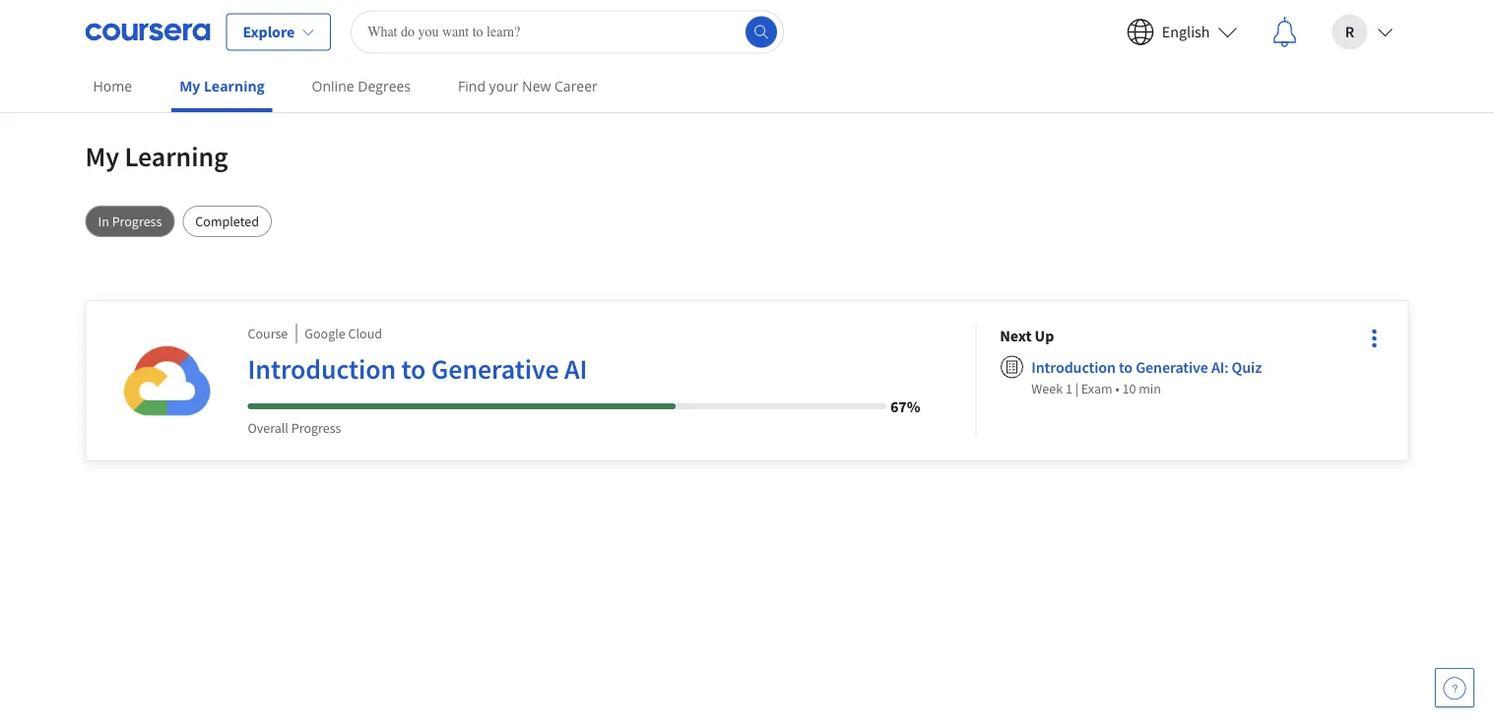 Task type: locate. For each thing, give the bounding box(es) containing it.
cloud
[[348, 325, 382, 343]]

generative inside introduction to generative ai: quiz week 1 | exam • 10 min
[[1136, 358, 1208, 377]]

|
[[1075, 380, 1078, 398]]

to
[[401, 352, 426, 387], [1119, 358, 1133, 377]]

next
[[1000, 326, 1032, 346]]

1 horizontal spatial my
[[179, 77, 200, 96]]

0 horizontal spatial generative
[[431, 352, 559, 387]]

None search field
[[351, 10, 784, 54]]

ai:
[[1211, 358, 1229, 377]]

google cloud
[[305, 325, 382, 343]]

introduction inside introduction to generative ai link
[[248, 352, 396, 387]]

to for ai
[[401, 352, 426, 387]]

course
[[248, 325, 288, 343]]

career
[[554, 77, 598, 96]]

0 horizontal spatial introduction
[[248, 352, 396, 387]]

learning down explore
[[204, 77, 264, 96]]

introduction for introduction to generative ai: quiz week 1 | exam • 10 min
[[1031, 358, 1116, 377]]

1 horizontal spatial generative
[[1136, 358, 1208, 377]]

my learning down explore
[[179, 77, 264, 96]]

quiz
[[1232, 358, 1262, 377]]

1 horizontal spatial progress
[[291, 420, 341, 437]]

your
[[489, 77, 518, 96]]

0 vertical spatial progress
[[112, 213, 162, 230]]

0 horizontal spatial to
[[401, 352, 426, 387]]

my down coursera image
[[179, 77, 200, 96]]

english button
[[1111, 0, 1253, 64]]

generative up min
[[1136, 358, 1208, 377]]

learning
[[204, 77, 264, 96], [125, 139, 228, 174]]

introduction inside introduction to generative ai: quiz week 1 | exam • 10 min
[[1031, 358, 1116, 377]]

1 vertical spatial my learning
[[85, 139, 228, 174]]

new
[[522, 77, 551, 96]]

my
[[179, 77, 200, 96], [85, 139, 119, 174]]

find
[[458, 77, 486, 96]]

my learning
[[179, 77, 264, 96], [85, 139, 228, 174]]

generative
[[431, 352, 559, 387], [1136, 358, 1208, 377]]

0 horizontal spatial my
[[85, 139, 119, 174]]

1 vertical spatial my
[[85, 139, 119, 174]]

online degrees
[[312, 77, 411, 96]]

progress right in
[[112, 213, 162, 230]]

my up in
[[85, 139, 119, 174]]

my learning up in progress
[[85, 139, 228, 174]]

introduction to generative ai link
[[248, 352, 920, 395]]

What do you want to learn? text field
[[351, 10, 784, 54]]

next up
[[1000, 326, 1054, 346]]

generative for ai
[[431, 352, 559, 387]]

r button
[[1316, 0, 1409, 64]]

degrees
[[358, 77, 411, 96]]

progress inside button
[[112, 213, 162, 230]]

1 vertical spatial progress
[[291, 420, 341, 437]]

introduction
[[248, 352, 396, 387], [1031, 358, 1116, 377]]

generative left ai
[[431, 352, 559, 387]]

learning up in progress
[[125, 139, 228, 174]]

1
[[1066, 380, 1072, 398]]

tab list
[[85, 206, 1409, 237]]

overall progress
[[248, 420, 341, 437]]

generative for ai:
[[1136, 358, 1208, 377]]

0 horizontal spatial progress
[[112, 213, 162, 230]]

completed button
[[183, 206, 272, 237]]

1 horizontal spatial introduction
[[1031, 358, 1116, 377]]

introduction up |
[[1031, 358, 1116, 377]]

to for ai:
[[1119, 358, 1133, 377]]

introduction down google
[[248, 352, 396, 387]]

progress right overall
[[291, 420, 341, 437]]

online degrees link
[[304, 64, 419, 108]]

ai
[[564, 352, 587, 387]]

progress
[[112, 213, 162, 230], [291, 420, 341, 437]]

generative inside introduction to generative ai link
[[431, 352, 559, 387]]

introduction to generative ai: quiz week 1 | exam • 10 min
[[1031, 358, 1262, 398]]

my learning link
[[172, 64, 272, 112]]

explore button
[[226, 13, 331, 51]]

to inside introduction to generative ai: quiz week 1 | exam • 10 min
[[1119, 358, 1133, 377]]

1 horizontal spatial to
[[1119, 358, 1133, 377]]



Task type: describe. For each thing, give the bounding box(es) containing it.
67%
[[890, 397, 920, 417]]

more option for introduction to generative ai image
[[1361, 325, 1388, 353]]

progress for overall progress
[[291, 420, 341, 437]]

min
[[1139, 380, 1161, 398]]

find your new career
[[458, 77, 598, 96]]

english
[[1162, 22, 1210, 42]]

exam
[[1081, 380, 1112, 398]]

overall
[[248, 420, 289, 437]]

r
[[1345, 22, 1354, 42]]

home link
[[85, 64, 140, 108]]

completed
[[195, 213, 259, 230]]

0 vertical spatial learning
[[204, 77, 264, 96]]

coursera image
[[85, 16, 210, 48]]

10
[[1122, 380, 1136, 398]]

progress for in progress
[[112, 213, 162, 230]]

up
[[1035, 326, 1054, 346]]

online
[[312, 77, 354, 96]]

home
[[93, 77, 132, 96]]

week
[[1031, 380, 1063, 398]]

in progress button
[[85, 206, 175, 237]]

explore
[[243, 22, 295, 42]]

in progress
[[98, 213, 162, 230]]

•
[[1115, 380, 1119, 398]]

1 vertical spatial learning
[[125, 139, 228, 174]]

help center image
[[1443, 677, 1466, 700]]

tab list containing in progress
[[85, 206, 1409, 237]]

introduction to generative ai image
[[110, 324, 224, 438]]

google
[[305, 325, 345, 343]]

introduction to generative ai
[[248, 352, 587, 387]]

0 vertical spatial my
[[179, 77, 200, 96]]

find your new career link
[[450, 64, 605, 108]]

in
[[98, 213, 109, 230]]

0 vertical spatial my learning
[[179, 77, 264, 96]]

introduction for introduction to generative ai
[[248, 352, 396, 387]]



Task type: vqa. For each thing, say whether or not it's contained in the screenshot.
the rightmost My
yes



